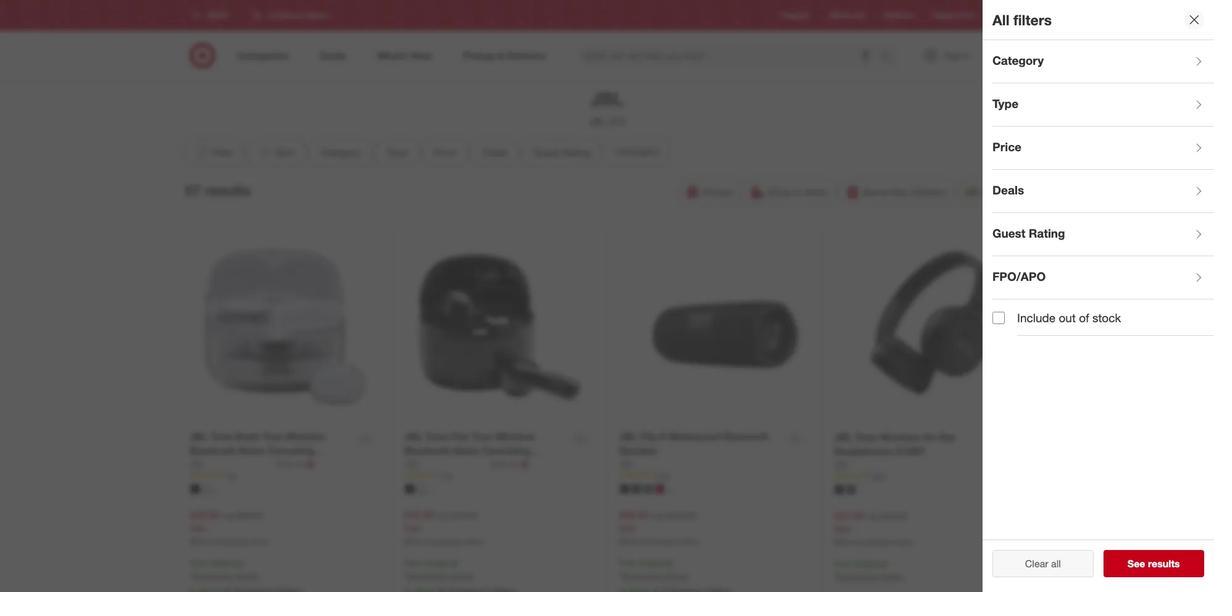 Task type: locate. For each thing, give the bounding box(es) containing it.
fpo/apo button up 'stock'
[[993, 256, 1215, 300]]

0 horizontal spatial $49.99 reg $99.99 sale when purchased online
[[190, 509, 268, 547]]

What can we help you find? suggestions appear below search field
[[576, 42, 884, 69]]

category button
[[993, 40, 1215, 83], [310, 139, 371, 166]]

tune left buds
[[211, 430, 233, 443]]

when for jbl tune buds true wireless bluetooth noise canceling earbuds
[[190, 538, 209, 547]]

fpo/apo button
[[606, 139, 670, 166], [993, 256, 1215, 300]]

1 horizontal spatial deals
[[993, 183, 1025, 197]]

665 link
[[834, 471, 1025, 482]]

2 only at ¬ from the left
[[491, 458, 529, 470]]

0 vertical spatial guest rating
[[533, 146, 591, 159]]

see results
[[1128, 558, 1181, 570]]

0 vertical spatial type button
[[993, 83, 1215, 127]]

1 horizontal spatial wireless
[[495, 430, 535, 443]]

purchased for jbl tune buds true wireless bluetooth noise canceling earbuds
[[211, 538, 246, 547]]

true for buds
[[263, 430, 283, 443]]

online inside $24.99 reg $49.99 sale when purchased online
[[893, 538, 913, 548]]

fpo/apo down (57)
[[617, 146, 660, 159]]

¬ for jbl tune buds true wireless bluetooth noise canceling earbuds
[[306, 458, 314, 470]]

noise down buds
[[238, 445, 265, 457]]

target circle
[[934, 11, 975, 20]]

noise inside jbl tune flex true wireless bluetooth noise canceling earbuds
[[453, 445, 480, 457]]

reg
[[222, 510, 234, 520], [437, 510, 449, 520], [652, 510, 664, 520], [866, 511, 879, 521]]

57 results
[[185, 182, 251, 199]]

only up 58 link
[[276, 459, 294, 469]]

purchased
[[211, 538, 246, 547], [426, 538, 461, 547], [641, 538, 676, 547], [856, 538, 891, 548]]

bluetooth inside jbl tune buds true wireless bluetooth noise canceling earbuds
[[190, 445, 236, 457]]

exclusions for jbl tune flex true wireless bluetooth noise canceling earbuds
[[408, 571, 449, 581]]

deals
[[482, 146, 507, 159], [993, 183, 1025, 197]]

deals inside the "all filters" dialog
[[993, 183, 1025, 197]]

same day delivery
[[863, 186, 947, 198]]

2 $49.99 reg $99.99 sale when purchased online from the left
[[405, 509, 483, 547]]

wireless up 510bt
[[880, 431, 920, 443]]

jbl link up '58'
[[190, 458, 274, 470]]

2 at from the left
[[511, 459, 518, 469]]

1 vertical spatial type
[[387, 146, 408, 159]]

0 vertical spatial guest rating button
[[523, 139, 601, 166]]

(57)
[[609, 115, 626, 128]]

1 horizontal spatial $99.99
[[452, 510, 477, 520]]

0 vertical spatial fpo/apo
[[617, 146, 660, 159]]

jbl tune flex true wireless bluetooth noise canceling earbuds image
[[405, 232, 595, 423], [405, 232, 595, 423]]

jbl flip 6 waterproof bluetooth speaker
[[619, 430, 770, 457]]

bluetooth for jbl tune buds true wireless bluetooth noise canceling earbuds
[[190, 445, 236, 457]]

0 horizontal spatial guest rating
[[533, 146, 591, 159]]

1 horizontal spatial fpo/apo
[[993, 269, 1046, 283]]

0 horizontal spatial earbuds
[[190, 459, 229, 471]]

free for jbl tune flex true wireless bluetooth noise canceling earbuds
[[405, 558, 422, 568]]

jbl inside jbl tune wireless on-ear headphones 510bt
[[834, 431, 853, 443]]

reg right $24.99
[[866, 511, 879, 521]]

true right buds
[[263, 430, 283, 443]]

true inside jbl tune flex true wireless bluetooth noise canceling earbuds
[[472, 430, 493, 443]]

$89.99
[[619, 509, 649, 521]]

0 horizontal spatial type button
[[376, 139, 418, 166]]

sale for jbl flip 6 waterproof bluetooth speaker
[[619, 523, 636, 533]]

1 horizontal spatial category
[[993, 53, 1045, 67]]

earbuds for jbl tune flex true wireless bluetooth noise canceling earbuds
[[405, 459, 444, 471]]

2 horizontal spatial $49.99
[[881, 511, 907, 521]]

$49.99 reg $99.99 sale when purchased online down 76
[[405, 509, 483, 547]]

exclusions apply. link
[[193, 571, 260, 581], [408, 571, 475, 581], [623, 571, 689, 581], [837, 571, 904, 582]]

0 horizontal spatial wireless
[[286, 430, 325, 443]]

noise down flex
[[453, 445, 480, 457]]

results for see results
[[1149, 558, 1181, 570]]

sale for jbl tune wireless on-ear headphones 510bt
[[834, 523, 851, 534]]

2 horizontal spatial wireless
[[880, 431, 920, 443]]

tune inside jbl tune buds true wireless bluetooth noise canceling earbuds
[[211, 430, 233, 443]]

0 horizontal spatial noise
[[238, 445, 265, 457]]

shipping
[[209, 558, 242, 568], [424, 558, 457, 568], [639, 558, 672, 568], [854, 559, 887, 569]]

1 vertical spatial type button
[[376, 139, 418, 166]]

0 vertical spatial deals button
[[472, 139, 518, 166]]

tune inside jbl tune flex true wireless bluetooth noise canceling earbuds
[[426, 430, 448, 443]]

1 true from the left
[[263, 430, 283, 443]]

at
[[296, 459, 304, 469], [511, 459, 518, 469]]

fpo/apo up the include at bottom
[[993, 269, 1046, 283]]

0 vertical spatial category
[[993, 53, 1045, 67]]

tune left flex
[[426, 430, 448, 443]]

when inside $24.99 reg $49.99 sale when purchased online
[[834, 538, 854, 548]]

2 canceling from the left
[[483, 445, 530, 457]]

tune up headphones
[[855, 431, 878, 443]]

0 horizontal spatial tune
[[211, 430, 233, 443]]

sale
[[190, 523, 207, 533], [405, 523, 421, 533], [619, 523, 636, 533], [834, 523, 851, 534]]

type button
[[993, 83, 1215, 127], [376, 139, 418, 166]]

tune for flex
[[426, 430, 448, 443]]

0 horizontal spatial results
[[205, 182, 251, 199]]

find stores
[[995, 11, 1032, 20]]

shop in store button
[[746, 178, 835, 206]]

free for jbl tune buds true wireless bluetooth noise canceling earbuds
[[190, 558, 207, 568]]

1 vertical spatial fpo/apo
[[993, 269, 1046, 283]]

target circle link
[[934, 10, 975, 21]]

1 vertical spatial guest
[[993, 226, 1026, 240]]

results inside button
[[1149, 558, 1181, 570]]

1 vertical spatial fpo/apo button
[[993, 256, 1215, 300]]

results right 57
[[205, 182, 251, 199]]

type inside the "all filters" dialog
[[993, 96, 1019, 110]]

canceling inside jbl tune buds true wireless bluetooth noise canceling earbuds
[[268, 445, 315, 457]]

guest inside the "all filters" dialog
[[993, 226, 1026, 240]]

reg down 76
[[437, 510, 449, 520]]

$49.99 reg $99.99 sale when purchased online for jbl tune flex true wireless bluetooth noise canceling earbuds
[[405, 509, 483, 547]]

jbl tune buds true wireless bluetooth noise canceling earbuds image
[[190, 232, 380, 423], [190, 232, 380, 423]]

true
[[263, 430, 283, 443], [472, 430, 493, 443]]

sale inside $24.99 reg $49.99 sale when purchased online
[[834, 523, 851, 534]]

reg inside $24.99 reg $49.99 sale when purchased online
[[866, 511, 879, 521]]

tune inside jbl tune wireless on-ear headphones 510bt
[[855, 431, 878, 443]]

registry
[[782, 11, 810, 20]]

jbl tune wireless on-ear headphones 510bt image
[[834, 232, 1025, 423], [834, 232, 1025, 423]]

0 horizontal spatial true
[[263, 430, 283, 443]]

0 horizontal spatial rating
[[562, 146, 591, 159]]

0 horizontal spatial bluetooth
[[190, 445, 236, 457]]

2 $99.99 from the left
[[452, 510, 477, 520]]

clear
[[1026, 558, 1049, 570]]

1 horizontal spatial $49.99
[[405, 509, 434, 521]]

reg inside $89.99 reg $129.99 sale when purchased online
[[652, 510, 664, 520]]

canceling for buds
[[268, 445, 315, 457]]

category down 'all filters'
[[993, 53, 1045, 67]]

1 horizontal spatial ¬
[[521, 458, 529, 470]]

1 horizontal spatial true
[[472, 430, 493, 443]]

only
[[276, 459, 294, 469], [491, 459, 509, 469]]

at up 76 'link'
[[511, 459, 518, 469]]

rating
[[562, 146, 591, 159], [1029, 226, 1066, 240]]

true inside jbl tune buds true wireless bluetooth noise canceling earbuds
[[263, 430, 283, 443]]

earbuds inside jbl tune buds true wireless bluetooth noise canceling earbuds
[[190, 459, 229, 471]]

weekly ad
[[829, 11, 865, 20]]

1 horizontal spatial guest rating
[[993, 226, 1066, 240]]

$49.99
[[190, 509, 219, 521], [405, 509, 434, 521], [881, 511, 907, 521]]

same
[[863, 186, 889, 198]]

1 horizontal spatial price
[[993, 139, 1022, 154]]

apply.
[[236, 571, 260, 581], [451, 571, 475, 581], [666, 571, 689, 581], [881, 571, 904, 582]]

2 true from the left
[[472, 430, 493, 443]]

0 horizontal spatial category button
[[310, 139, 371, 166]]

1 earbuds from the left
[[190, 459, 229, 471]]

2 noise from the left
[[453, 445, 480, 457]]

0 horizontal spatial only at ¬
[[276, 458, 314, 470]]

category inside the "all filters" dialog
[[993, 53, 1045, 67]]

1 vertical spatial rating
[[1029, 226, 1066, 240]]

0 horizontal spatial guest
[[533, 146, 560, 159]]

1 horizontal spatial guest rating button
[[993, 213, 1215, 256]]

0 horizontal spatial guest rating button
[[523, 139, 601, 166]]

jbl flip 6 waterproof bluetooth speaker image
[[619, 232, 810, 423], [619, 232, 810, 423]]

1 horizontal spatial bluetooth
[[405, 445, 450, 457]]

sale for jbl tune flex true wireless bluetooth noise canceling earbuds
[[405, 523, 421, 533]]

jbl tune buds true wireless bluetooth noise canceling earbuds
[[190, 430, 325, 471]]

1 at from the left
[[296, 459, 304, 469]]

when for jbl tune wireless on-ear headphones 510bt
[[834, 538, 854, 548]]

noise inside jbl tune buds true wireless bluetooth noise canceling earbuds
[[238, 445, 265, 457]]

0 vertical spatial category button
[[993, 40, 1215, 83]]

1 only at ¬ from the left
[[276, 458, 314, 470]]

1 noise from the left
[[238, 445, 265, 457]]

all filters dialog
[[983, 0, 1215, 592]]

circle
[[956, 11, 975, 20]]

jbl link
[[190, 458, 274, 470], [405, 458, 489, 470], [619, 458, 635, 470], [834, 459, 850, 471]]

wireless inside jbl tune buds true wireless bluetooth noise canceling earbuds
[[286, 430, 325, 443]]

tune
[[211, 430, 233, 443], [426, 430, 448, 443], [855, 431, 878, 443]]

at for jbl tune buds true wireless bluetooth noise canceling earbuds
[[296, 459, 304, 469]]

category right sort
[[320, 146, 361, 159]]

bluetooth up 531 link
[[724, 430, 770, 443]]

$99.99 down 76 'link'
[[452, 510, 477, 520]]

1 vertical spatial deals button
[[993, 170, 1215, 213]]

$89.99 reg $129.99 sale when purchased online
[[619, 509, 698, 547]]

1 horizontal spatial type
[[993, 96, 1019, 110]]

at for jbl tune flex true wireless bluetooth noise canceling earbuds
[[511, 459, 518, 469]]

pickup button
[[680, 178, 741, 206]]

redcard
[[884, 11, 914, 20]]

0 horizontal spatial canceling
[[268, 445, 315, 457]]

reg down '58'
[[222, 510, 234, 520]]

bluetooth
[[724, 430, 770, 443], [190, 445, 236, 457], [405, 445, 450, 457]]

reg for jbl tune buds true wireless bluetooth noise canceling earbuds
[[222, 510, 234, 520]]

1 horizontal spatial guest
[[993, 226, 1026, 240]]

2 horizontal spatial bluetooth
[[724, 430, 770, 443]]

$129.99
[[667, 510, 697, 520]]

jbl jbl (57)
[[589, 88, 626, 128]]

speaker
[[619, 445, 658, 457]]

2 only from the left
[[491, 459, 509, 469]]

buds
[[236, 430, 260, 443]]

exclusions apply. link for jbl flip 6 waterproof bluetooth speaker
[[623, 571, 689, 581]]

0 horizontal spatial $49.99
[[190, 509, 219, 521]]

earbuds inside jbl tune flex true wireless bluetooth noise canceling earbuds
[[405, 459, 444, 471]]

only for flex
[[491, 459, 509, 469]]

1 $99.99 from the left
[[237, 510, 263, 520]]

2 ¬ from the left
[[521, 458, 529, 470]]

0 horizontal spatial deals
[[482, 146, 507, 159]]

1 ¬ from the left
[[306, 458, 314, 470]]

1 horizontal spatial tune
[[426, 430, 448, 443]]

store
[[805, 186, 827, 198]]

canceling up 58 link
[[268, 445, 315, 457]]

noise for flex
[[453, 445, 480, 457]]

1 canceling from the left
[[268, 445, 315, 457]]

$49.99 reg $99.99 sale when purchased online down '58'
[[190, 509, 268, 547]]

only at ¬ for jbl tune buds true wireless bluetooth noise canceling earbuds
[[276, 458, 314, 470]]

stock
[[1093, 311, 1122, 325]]

wireless up 76 'link'
[[495, 430, 535, 443]]

1 $49.99 reg $99.99 sale when purchased online from the left
[[190, 509, 268, 547]]

jbl
[[591, 88, 624, 110], [589, 115, 607, 128], [190, 430, 208, 443], [405, 430, 423, 443], [619, 430, 638, 443], [834, 431, 853, 443], [190, 459, 205, 469], [405, 459, 420, 469], [619, 459, 635, 469], [834, 459, 850, 470]]

$24.99 reg $49.99 sale when purchased online
[[834, 509, 913, 548]]

free shipping * * exclusions apply.
[[190, 558, 260, 581], [405, 558, 475, 581], [619, 558, 689, 581], [834, 559, 904, 582]]

1 horizontal spatial earbuds
[[405, 459, 444, 471]]

purchased inside $89.99 reg $129.99 sale when purchased online
[[641, 538, 676, 547]]

when inside $89.99 reg $129.99 sale when purchased online
[[619, 538, 639, 547]]

at up 58 link
[[296, 459, 304, 469]]

$99.99 for flex
[[452, 510, 477, 520]]

0 horizontal spatial category
[[320, 146, 361, 159]]

canceling inside jbl tune flex true wireless bluetooth noise canceling earbuds
[[483, 445, 530, 457]]

fpo/apo
[[617, 146, 660, 159], [993, 269, 1046, 283]]

1 horizontal spatial only
[[491, 459, 509, 469]]

earbuds for jbl tune buds true wireless bluetooth noise canceling earbuds
[[190, 459, 229, 471]]

filter button
[[185, 139, 242, 166]]

tune for wireless
[[855, 431, 878, 443]]

1 horizontal spatial noise
[[453, 445, 480, 457]]

sale inside $89.99 reg $129.99 sale when purchased online
[[619, 523, 636, 533]]

0 horizontal spatial price button
[[423, 139, 467, 166]]

jbl inside jbl tune flex true wireless bluetooth noise canceling earbuds
[[405, 430, 423, 443]]

results right see
[[1149, 558, 1181, 570]]

clear all button
[[993, 550, 1094, 577]]

when for jbl tune flex true wireless bluetooth noise canceling earbuds
[[405, 538, 424, 547]]

2 horizontal spatial tune
[[855, 431, 878, 443]]

bluetooth inside jbl tune flex true wireless bluetooth noise canceling earbuds
[[405, 445, 450, 457]]

1 horizontal spatial category button
[[993, 40, 1215, 83]]

shipping for jbl tune flex true wireless bluetooth noise canceling earbuds
[[424, 558, 457, 568]]

fpo/apo button down (57)
[[606, 139, 670, 166]]

canceling
[[268, 445, 315, 457], [483, 445, 530, 457]]

rating inside the "all filters" dialog
[[1029, 226, 1066, 240]]

online for 6
[[678, 538, 698, 547]]

1 only from the left
[[276, 459, 294, 469]]

only up 76 'link'
[[491, 459, 509, 469]]

0 vertical spatial fpo/apo button
[[606, 139, 670, 166]]

bluetooth up 76
[[405, 445, 450, 457]]

wireless up 58 link
[[286, 430, 325, 443]]

reg for jbl flip 6 waterproof bluetooth speaker
[[652, 510, 664, 520]]

0 horizontal spatial price
[[434, 146, 456, 159]]

1 horizontal spatial results
[[1149, 558, 1181, 570]]

1 horizontal spatial canceling
[[483, 445, 530, 457]]

1 vertical spatial deals
[[993, 183, 1025, 197]]

sort button
[[247, 139, 305, 166]]

on-
[[923, 431, 941, 443]]

guest rating button
[[523, 139, 601, 166], [993, 213, 1215, 256]]

online for wireless
[[893, 538, 913, 548]]

0 horizontal spatial $99.99
[[237, 510, 263, 520]]

2 earbuds from the left
[[405, 459, 444, 471]]

1 horizontal spatial price button
[[993, 127, 1215, 170]]

1 horizontal spatial $49.99 reg $99.99 sale when purchased online
[[405, 509, 483, 547]]

$99.99 down 58 link
[[237, 510, 263, 520]]

only at ¬ for jbl tune flex true wireless bluetooth noise canceling earbuds
[[491, 458, 529, 470]]

purchased for jbl tune flex true wireless bluetooth noise canceling earbuds
[[426, 538, 461, 547]]

jbl tune wireless on-ear headphones 510bt link
[[834, 430, 996, 459]]

see
[[1128, 558, 1146, 570]]

shipping for jbl flip 6 waterproof bluetooth speaker
[[639, 558, 672, 568]]

wireless inside jbl tune flex true wireless bluetooth noise canceling earbuds
[[495, 430, 535, 443]]

1 horizontal spatial only at ¬
[[491, 458, 529, 470]]

bluetooth up '58'
[[190, 445, 236, 457]]

free shipping * * exclusions apply. for jbl tune buds true wireless bluetooth noise canceling earbuds
[[190, 558, 260, 581]]

0 horizontal spatial ¬
[[306, 458, 314, 470]]

purchased for jbl flip 6 waterproof bluetooth speaker
[[641, 538, 676, 547]]

$49.99 reg $99.99 sale when purchased online
[[190, 509, 268, 547], [405, 509, 483, 547]]

1 horizontal spatial at
[[511, 459, 518, 469]]

free
[[190, 558, 207, 568], [405, 558, 422, 568], [619, 558, 637, 568], [834, 559, 852, 569]]

1 vertical spatial results
[[1149, 558, 1181, 570]]

all
[[993, 11, 1010, 28]]

type
[[993, 96, 1019, 110], [387, 146, 408, 159]]

true right flex
[[472, 430, 493, 443]]

reg right $89.99
[[652, 510, 664, 520]]

*
[[242, 558, 245, 568], [457, 558, 460, 568], [672, 558, 675, 568], [887, 559, 890, 569], [190, 571, 193, 581], [405, 571, 408, 581], [619, 571, 623, 581], [834, 571, 837, 582]]

0 horizontal spatial at
[[296, 459, 304, 469]]

$99.99
[[237, 510, 263, 520], [452, 510, 477, 520]]

¬ for jbl tune flex true wireless bluetooth noise canceling earbuds
[[521, 458, 529, 470]]

wireless inside jbl tune wireless on-ear headphones 510bt
[[880, 431, 920, 443]]

0 vertical spatial results
[[205, 182, 251, 199]]

0 horizontal spatial only
[[276, 459, 294, 469]]

0 vertical spatial guest
[[533, 146, 560, 159]]

ad
[[855, 11, 865, 20]]

clear all
[[1026, 558, 1062, 570]]

pickup
[[703, 186, 733, 198]]

canceling up 76 'link'
[[483, 445, 530, 457]]

0 vertical spatial type
[[993, 96, 1019, 110]]

online inside $89.99 reg $129.99 sale when purchased online
[[678, 538, 698, 547]]

search button
[[875, 42, 905, 72]]

all
[[1052, 558, 1062, 570]]

purchased inside $24.99 reg $49.99 sale when purchased online
[[856, 538, 891, 548]]

earbuds
[[190, 459, 229, 471], [405, 459, 444, 471]]

1 vertical spatial guest rating
[[993, 226, 1066, 240]]

guest
[[533, 146, 560, 159], [993, 226, 1026, 240]]

1 horizontal spatial rating
[[1029, 226, 1066, 240]]



Task type: describe. For each thing, give the bounding box(es) containing it.
exclusions apply. link for jbl tune buds true wireless bluetooth noise canceling earbuds
[[193, 571, 260, 581]]

$24.99
[[834, 509, 864, 522]]

in
[[795, 186, 802, 198]]

include
[[1018, 311, 1056, 325]]

$49.99 for jbl tune buds true wireless bluetooth noise canceling earbuds
[[190, 509, 219, 521]]

guest rating inside the "all filters" dialog
[[993, 226, 1066, 240]]

0 horizontal spatial deals button
[[472, 139, 518, 166]]

0 horizontal spatial fpo/apo button
[[606, 139, 670, 166]]

0 vertical spatial rating
[[562, 146, 591, 159]]

1 horizontal spatial type button
[[993, 83, 1215, 127]]

apply. for jbl flip 6 waterproof bluetooth speaker
[[666, 571, 689, 581]]

58 link
[[190, 470, 380, 481]]

free shipping * * exclusions apply. for jbl tune flex true wireless bluetooth noise canceling earbuds
[[405, 558, 475, 581]]

bluetooth for jbl tune flex true wireless bluetooth noise canceling earbuds
[[405, 445, 450, 457]]

1 horizontal spatial deals button
[[993, 170, 1215, 213]]

headphones
[[834, 445, 894, 457]]

see results button
[[1104, 550, 1205, 577]]

include out of stock
[[1018, 311, 1122, 325]]

1 vertical spatial category
[[320, 146, 361, 159]]

jbl inside jbl flip 6 waterproof bluetooth speaker
[[619, 430, 638, 443]]

sort
[[275, 146, 294, 159]]

out
[[1060, 311, 1076, 325]]

results for 57 results
[[205, 182, 251, 199]]

find
[[995, 11, 1009, 20]]

target
[[934, 11, 954, 20]]

reg for jbl tune flex true wireless bluetooth noise canceling earbuds
[[437, 510, 449, 520]]

6
[[660, 430, 666, 443]]

jbl tune buds true wireless bluetooth noise canceling earbuds link
[[190, 430, 351, 471]]

day
[[892, 186, 909, 198]]

shipping
[[983, 186, 1022, 198]]

registry link
[[782, 10, 810, 21]]

shipping button
[[960, 178, 1030, 206]]

when for jbl flip 6 waterproof bluetooth speaker
[[619, 538, 639, 547]]

510bt
[[896, 445, 926, 457]]

filters
[[1014, 11, 1053, 28]]

fpo/apo inside the "all filters" dialog
[[993, 269, 1046, 283]]

same day delivery button
[[840, 178, 955, 206]]

shipping for jbl tune buds true wireless bluetooth noise canceling earbuds
[[209, 558, 242, 568]]

jbl link down headphones
[[834, 459, 850, 471]]

Include out of stock checkbox
[[993, 312, 1006, 324]]

531
[[658, 471, 670, 480]]

jbl tune flex true wireless bluetooth noise canceling earbuds
[[405, 430, 535, 471]]

jbl tune flex true wireless bluetooth noise canceling earbuds link
[[405, 430, 566, 471]]

apply. for jbl tune buds true wireless bluetooth noise canceling earbuds
[[236, 571, 260, 581]]

exclusions apply. link for jbl tune flex true wireless bluetooth noise canceling earbuds
[[408, 571, 475, 581]]

jbl link down speaker
[[619, 458, 635, 470]]

bluetooth inside jbl flip 6 waterproof bluetooth speaker
[[724, 430, 770, 443]]

weekly
[[829, 11, 853, 20]]

wireless for jbl tune buds true wireless bluetooth noise canceling earbuds
[[286, 430, 325, 443]]

of
[[1080, 311, 1090, 325]]

noise for buds
[[238, 445, 265, 457]]

1 vertical spatial guest rating button
[[993, 213, 1215, 256]]

531 link
[[619, 470, 810, 481]]

jbl flip 6 waterproof bluetooth speaker link
[[619, 430, 781, 458]]

ear
[[941, 431, 957, 443]]

redcard link
[[884, 10, 914, 21]]

canceling for flex
[[483, 445, 530, 457]]

jbl link up 76
[[405, 458, 489, 470]]

free for jbl flip 6 waterproof bluetooth speaker
[[619, 558, 637, 568]]

shop in store
[[768, 186, 827, 198]]

$49.99 reg $99.99 sale when purchased online for jbl tune buds true wireless bluetooth noise canceling earbuds
[[190, 509, 268, 547]]

true for flex
[[472, 430, 493, 443]]

only for buds
[[276, 459, 294, 469]]

sale for jbl tune buds true wireless bluetooth noise canceling earbuds
[[190, 523, 207, 533]]

shop
[[768, 186, 792, 198]]

price inside the "all filters" dialog
[[993, 139, 1022, 154]]

76
[[443, 471, 451, 480]]

online for flex
[[463, 538, 483, 547]]

jbl tune wireless on-ear headphones 510bt
[[834, 431, 957, 457]]

delivery
[[911, 186, 947, 198]]

58
[[228, 471, 236, 480]]

0 horizontal spatial type
[[387, 146, 408, 159]]

online for buds
[[248, 538, 268, 547]]

purchased for jbl tune wireless on-ear headphones 510bt
[[856, 538, 891, 548]]

find stores link
[[995, 10, 1032, 21]]

stores
[[1011, 11, 1032, 20]]

apply. for jbl tune flex true wireless bluetooth noise canceling earbuds
[[451, 571, 475, 581]]

57
[[185, 182, 201, 199]]

$49.99 inside $24.99 reg $49.99 sale when purchased online
[[881, 511, 907, 521]]

flex
[[451, 430, 470, 443]]

0 vertical spatial deals
[[482, 146, 507, 159]]

$49.99 for jbl tune flex true wireless bluetooth noise canceling earbuds
[[405, 509, 434, 521]]

free shipping * * exclusions apply. for jbl flip 6 waterproof bluetooth speaker
[[619, 558, 689, 581]]

waterproof
[[669, 430, 721, 443]]

all filters
[[993, 11, 1053, 28]]

category button inside the "all filters" dialog
[[993, 40, 1215, 83]]

jbl inside jbl tune buds true wireless bluetooth noise canceling earbuds
[[190, 430, 208, 443]]

1 vertical spatial category button
[[310, 139, 371, 166]]

flip
[[641, 430, 658, 443]]

wireless for jbl tune flex true wireless bluetooth noise canceling earbuds
[[495, 430, 535, 443]]

exclusions for jbl flip 6 waterproof bluetooth speaker
[[623, 571, 664, 581]]

tune for buds
[[211, 430, 233, 443]]

0 horizontal spatial fpo/apo
[[617, 146, 660, 159]]

76 link
[[405, 470, 595, 481]]

exclusions for jbl tune buds true wireless bluetooth noise canceling earbuds
[[193, 571, 234, 581]]

reg for jbl tune wireless on-ear headphones 510bt
[[866, 511, 879, 521]]

1 horizontal spatial fpo/apo button
[[993, 256, 1215, 300]]

665
[[873, 472, 885, 481]]

filter
[[212, 146, 233, 159]]

$99.99 for buds
[[237, 510, 263, 520]]

search
[[875, 50, 905, 63]]

weekly ad link
[[829, 10, 865, 21]]



Task type: vqa. For each thing, say whether or not it's contained in the screenshot.
tilt camera up 30° icon
no



